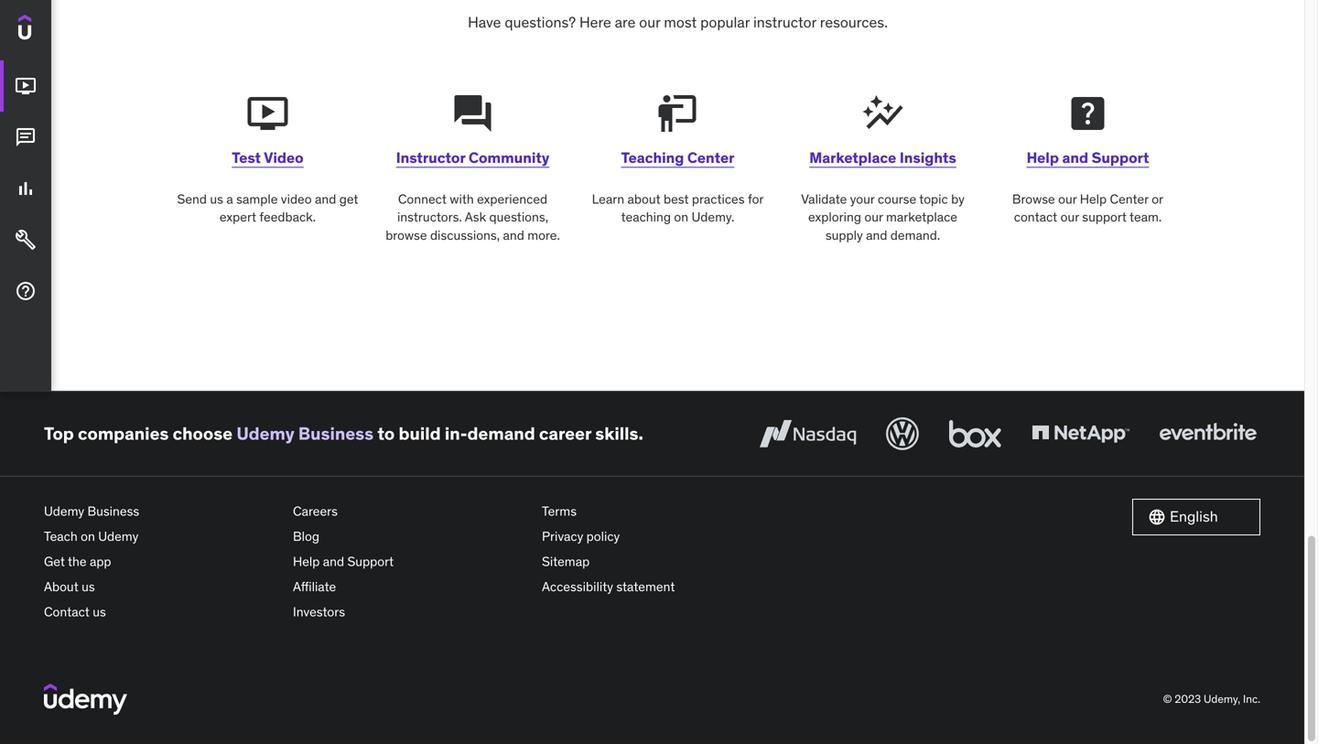 Task type: describe. For each thing, give the bounding box(es) containing it.
teaching
[[621, 148, 684, 167]]

get
[[339, 191, 358, 207]]

on inside udemy business teach on udemy get the app about us contact us
[[81, 528, 95, 545]]

and inside connect with experienced instructors. ask questions, browse discussions, and more.
[[503, 227, 524, 243]]

test video
[[232, 148, 304, 167]]

insights
[[900, 148, 957, 167]]

resources.
[[820, 13, 888, 31]]

topic
[[919, 191, 948, 207]]

nasdaq image
[[755, 414, 861, 454]]

have questions? here are our most popular instructor resources.
[[468, 13, 888, 31]]

and inside send us a sample video and get expert feedback.
[[315, 191, 336, 207]]

affiliate link
[[293, 575, 527, 600]]

1 medium image from the top
[[15, 229, 37, 251]]

contact
[[44, 604, 90, 620]]

supply
[[826, 227, 863, 243]]

© 2023 udemy, inc.
[[1163, 692, 1261, 706]]

help for browse our help center or contact our support team.
[[1080, 191, 1107, 207]]

blog link
[[293, 524, 527, 549]]

choose
[[173, 422, 233, 444]]

sitemap link
[[542, 549, 776, 575]]

instructor community
[[396, 148, 550, 167]]

experienced
[[477, 191, 548, 207]]

team.
[[1130, 209, 1162, 225]]

browse our help center or contact our support team.
[[1013, 191, 1164, 225]]

the
[[68, 553, 87, 570]]

1 horizontal spatial help
[[1027, 148, 1059, 167]]

and inside validate your course topic by exploring our marketplace supply and demand.
[[866, 227, 888, 243]]

have
[[468, 13, 501, 31]]

our inside validate your course topic by exploring our marketplace supply and demand.
[[865, 209, 883, 225]]

career
[[539, 422, 591, 444]]

about
[[44, 579, 78, 595]]

help and support
[[1027, 148, 1149, 167]]

udemy,
[[1204, 692, 1241, 706]]

investors
[[293, 604, 345, 620]]

feedback.
[[259, 209, 316, 225]]

eventbrite image
[[1155, 414, 1261, 454]]

get the app link
[[44, 549, 278, 575]]

help and support link
[[293, 549, 527, 575]]

2023
[[1175, 692, 1201, 706]]

small image
[[1148, 508, 1166, 526]]

terms privacy policy sitemap accessibility statement
[[542, 503, 675, 595]]

more.
[[528, 227, 560, 243]]

instructors.
[[397, 209, 462, 225]]

careers
[[293, 503, 338, 519]]

send
[[177, 191, 207, 207]]

build
[[399, 422, 441, 444]]

netapp image
[[1028, 414, 1133, 454]]

0 vertical spatial udemy business link
[[236, 422, 374, 444]]

business inside udemy business teach on udemy get the app about us contact us
[[87, 503, 139, 519]]

support
[[1082, 209, 1127, 225]]

contact
[[1014, 209, 1058, 225]]

careers link
[[293, 499, 527, 524]]

connect with experienced instructors. ask questions, browse discussions, and more.
[[386, 191, 560, 243]]

get
[[44, 553, 65, 570]]

teaching
[[621, 209, 671, 225]]

questions?
[[505, 13, 576, 31]]

validate your course topic by exploring our marketplace supply and demand.
[[801, 191, 965, 243]]

skills.
[[595, 422, 643, 444]]

2 vertical spatial udemy
[[98, 528, 139, 545]]

investors link
[[293, 600, 527, 625]]

volkswagen image
[[883, 414, 923, 454]]

careers blog help and support affiliate investors
[[293, 503, 394, 620]]

help for careers blog help and support affiliate investors
[[293, 553, 320, 570]]

here
[[580, 13, 611, 31]]

learn about best practices for teaching on udemy.
[[592, 191, 764, 225]]

english
[[1170, 507, 1218, 526]]

questions,
[[489, 209, 548, 225]]

accessibility statement link
[[542, 575, 776, 600]]

statement
[[616, 579, 675, 595]]

video
[[264, 148, 304, 167]]

to
[[378, 422, 395, 444]]

demand.
[[891, 227, 940, 243]]

are
[[615, 13, 636, 31]]

2 vertical spatial us
[[93, 604, 106, 620]]

validate
[[801, 191, 847, 207]]

accessibility
[[542, 579, 613, 595]]



Task type: locate. For each thing, give the bounding box(es) containing it.
1 vertical spatial us
[[82, 579, 95, 595]]

center up team.
[[1110, 191, 1149, 207]]

popular
[[700, 13, 750, 31]]

©
[[1163, 692, 1172, 706]]

best
[[664, 191, 689, 207]]

on down best
[[674, 209, 689, 225]]

udemy right choose at left
[[236, 422, 295, 444]]

and up the browse our help center or contact our support team.
[[1062, 148, 1089, 167]]

box image
[[945, 414, 1006, 454]]

companies
[[78, 422, 169, 444]]

1 vertical spatial on
[[81, 528, 95, 545]]

0 vertical spatial support
[[1092, 148, 1149, 167]]

and
[[1062, 148, 1089, 167], [315, 191, 336, 207], [503, 227, 524, 243], [866, 227, 888, 243], [323, 553, 344, 570]]

policy
[[587, 528, 620, 545]]

terms link
[[542, 499, 776, 524]]

0 vertical spatial on
[[674, 209, 689, 225]]

our right are
[[639, 13, 660, 31]]

0 vertical spatial udemy
[[236, 422, 295, 444]]

1 horizontal spatial udemy
[[98, 528, 139, 545]]

1 vertical spatial udemy business link
[[44, 499, 278, 524]]

1 vertical spatial center
[[1110, 191, 1149, 207]]

us inside send us a sample video and get expert feedback.
[[210, 191, 223, 207]]

or
[[1152, 191, 1164, 207]]

1 vertical spatial medium image
[[15, 127, 37, 148]]

help down blog
[[293, 553, 320, 570]]

a
[[226, 191, 233, 207]]

support
[[1092, 148, 1149, 167], [347, 553, 394, 570]]

instructor
[[396, 148, 465, 167]]

and up affiliate
[[323, 553, 344, 570]]

exploring
[[808, 209, 861, 225]]

2 medium image from the top
[[15, 127, 37, 148]]

help inside the browse our help center or contact our support team.
[[1080, 191, 1107, 207]]

community
[[469, 148, 550, 167]]

business up app
[[87, 503, 139, 519]]

udemy business link
[[236, 422, 374, 444], [44, 499, 278, 524]]

and inside careers blog help and support affiliate investors
[[323, 553, 344, 570]]

1 horizontal spatial support
[[1092, 148, 1149, 167]]

0 horizontal spatial udemy
[[44, 503, 84, 519]]

marketplace
[[886, 209, 958, 225]]

our down your
[[865, 209, 883, 225]]

inc.
[[1243, 692, 1261, 706]]

top
[[44, 422, 74, 444]]

our right contact
[[1061, 209, 1079, 225]]

marketplace
[[810, 148, 897, 167]]

support inside careers blog help and support affiliate investors
[[347, 553, 394, 570]]

0 vertical spatial udemy image
[[18, 15, 102, 46]]

udemy business teach on udemy get the app about us contact us
[[44, 503, 139, 620]]

expert
[[220, 209, 256, 225]]

medium image
[[15, 75, 37, 97], [15, 127, 37, 148], [15, 178, 37, 200]]

with
[[450, 191, 474, 207]]

sample
[[236, 191, 278, 207]]

sitemap
[[542, 553, 590, 570]]

discussions,
[[430, 227, 500, 243]]

1 vertical spatial help
[[1080, 191, 1107, 207]]

blog
[[293, 528, 319, 545]]

udemy.
[[692, 209, 735, 225]]

and down 'questions,'
[[503, 227, 524, 243]]

1 medium image from the top
[[15, 75, 37, 97]]

udemy up teach
[[44, 503, 84, 519]]

browse
[[1013, 191, 1055, 207]]

privacy policy link
[[542, 524, 776, 549]]

0 horizontal spatial on
[[81, 528, 95, 545]]

0 horizontal spatial help
[[293, 553, 320, 570]]

1 horizontal spatial center
[[1110, 191, 1149, 207]]

teach on udemy link
[[44, 524, 278, 549]]

browse
[[386, 227, 427, 243]]

1 vertical spatial business
[[87, 503, 139, 519]]

by
[[951, 191, 965, 207]]

0 horizontal spatial support
[[347, 553, 394, 570]]

marketplace insights
[[810, 148, 957, 167]]

2 horizontal spatial udemy
[[236, 422, 295, 444]]

in-
[[445, 422, 467, 444]]

0 horizontal spatial business
[[87, 503, 139, 519]]

1 vertical spatial udemy
[[44, 503, 84, 519]]

udemy business link up careers
[[236, 422, 374, 444]]

help inside careers blog help and support affiliate investors
[[293, 553, 320, 570]]

0 vertical spatial medium image
[[15, 229, 37, 251]]

0 vertical spatial us
[[210, 191, 223, 207]]

2 horizontal spatial help
[[1080, 191, 1107, 207]]

course
[[878, 191, 917, 207]]

about
[[628, 191, 661, 207]]

2 vertical spatial help
[[293, 553, 320, 570]]

demand
[[467, 422, 535, 444]]

support up the browse our help center or contact our support team.
[[1092, 148, 1149, 167]]

0 horizontal spatial center
[[687, 148, 735, 167]]

on right teach
[[81, 528, 95, 545]]

english button
[[1133, 499, 1261, 535]]

center
[[687, 148, 735, 167], [1110, 191, 1149, 207]]

0 vertical spatial center
[[687, 148, 735, 167]]

1 vertical spatial udemy image
[[44, 684, 127, 715]]

1 vertical spatial medium image
[[15, 280, 37, 302]]

your
[[850, 191, 875, 207]]

practices
[[692, 191, 745, 207]]

center inside the browse our help center or contact our support team.
[[1110, 191, 1149, 207]]

us right about
[[82, 579, 95, 595]]

and left get
[[315, 191, 336, 207]]

on inside learn about best practices for teaching on udemy.
[[674, 209, 689, 225]]

test
[[232, 148, 261, 167]]

1 horizontal spatial on
[[674, 209, 689, 225]]

business left to
[[298, 422, 374, 444]]

1 horizontal spatial business
[[298, 422, 374, 444]]

our
[[639, 13, 660, 31], [1058, 191, 1077, 207], [865, 209, 883, 225], [1061, 209, 1079, 225]]

us
[[210, 191, 223, 207], [82, 579, 95, 595], [93, 604, 106, 620]]

help up browse
[[1027, 148, 1059, 167]]

connect
[[398, 191, 447, 207]]

us right contact
[[93, 604, 106, 620]]

3 medium image from the top
[[15, 178, 37, 200]]

support down blog 'link'
[[347, 553, 394, 570]]

us left the a
[[210, 191, 223, 207]]

teach
[[44, 528, 78, 545]]

udemy up app
[[98, 528, 139, 545]]

0 vertical spatial business
[[298, 422, 374, 444]]

udemy
[[236, 422, 295, 444], [44, 503, 84, 519], [98, 528, 139, 545]]

top companies choose udemy business to build in-demand career skills.
[[44, 422, 643, 444]]

about us link
[[44, 575, 278, 600]]

video
[[281, 191, 312, 207]]

instructor
[[753, 13, 817, 31]]

help up support
[[1080, 191, 1107, 207]]

2 vertical spatial medium image
[[15, 178, 37, 200]]

our right browse
[[1058, 191, 1077, 207]]

terms
[[542, 503, 577, 519]]

send us a sample video and get expert feedback.
[[177, 191, 358, 225]]

ask
[[465, 209, 486, 225]]

udemy business link up get the app "link"
[[44, 499, 278, 524]]

and right supply
[[866, 227, 888, 243]]

help
[[1027, 148, 1059, 167], [1080, 191, 1107, 207], [293, 553, 320, 570]]

udemy image
[[18, 15, 102, 46], [44, 684, 127, 715]]

center up practices
[[687, 148, 735, 167]]

for
[[748, 191, 764, 207]]

privacy
[[542, 528, 583, 545]]

business
[[298, 422, 374, 444], [87, 503, 139, 519]]

affiliate
[[293, 579, 336, 595]]

learn
[[592, 191, 624, 207]]

medium image
[[15, 229, 37, 251], [15, 280, 37, 302]]

1 vertical spatial support
[[347, 553, 394, 570]]

teaching center
[[621, 148, 735, 167]]

0 vertical spatial medium image
[[15, 75, 37, 97]]

2 medium image from the top
[[15, 280, 37, 302]]

most
[[664, 13, 697, 31]]

on
[[674, 209, 689, 225], [81, 528, 95, 545]]

0 vertical spatial help
[[1027, 148, 1059, 167]]

contact us link
[[44, 600, 278, 625]]



Task type: vqa. For each thing, say whether or not it's contained in the screenshot.
medium image
yes



